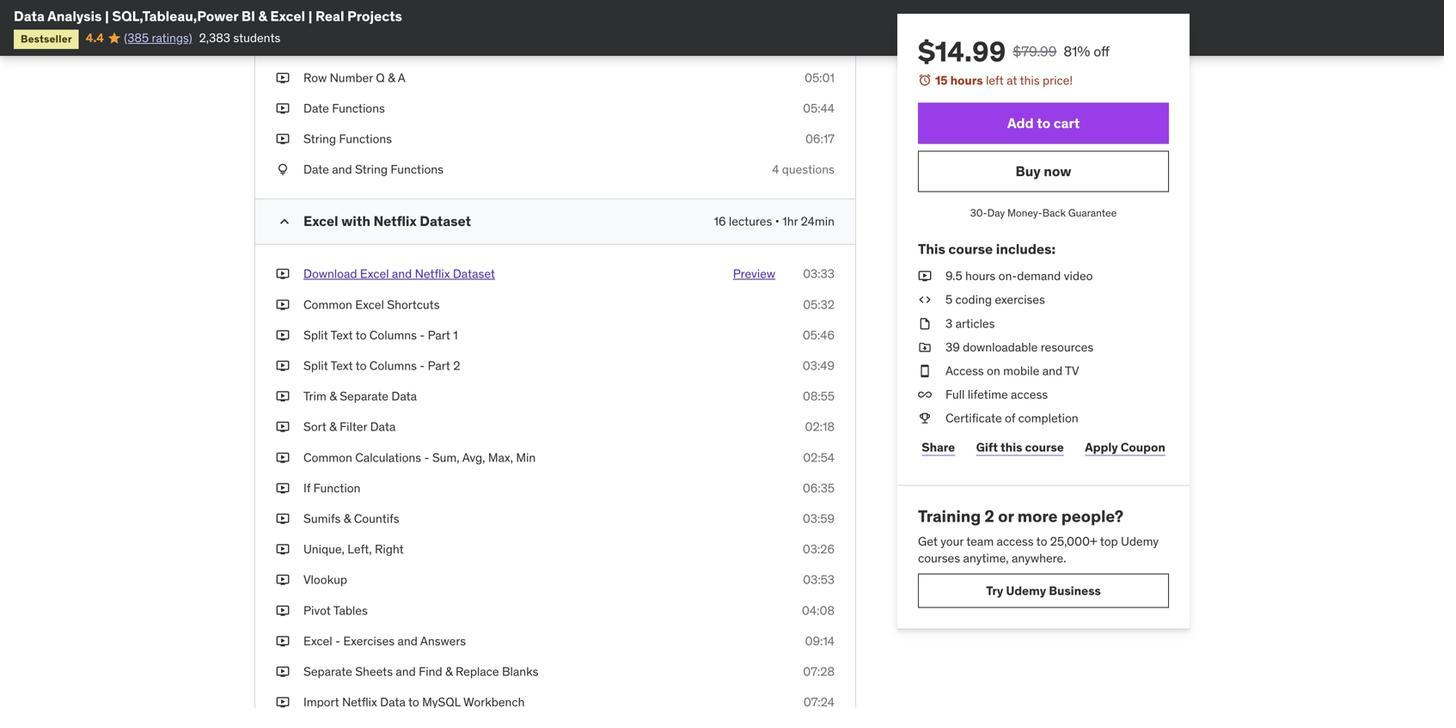 Task type: locate. For each thing, give the bounding box(es) containing it.
common
[[304, 297, 353, 312], [304, 450, 353, 466]]

1 vertical spatial course
[[1026, 440, 1065, 455]]

access down or
[[997, 534, 1034, 550]]

0 vertical spatial access
[[1012, 387, 1049, 403]]

1 horizontal spatial |
[[308, 7, 313, 25]]

data right filter
[[370, 419, 396, 435]]

03:26
[[803, 542, 835, 557]]

0 vertical spatial data
[[14, 7, 45, 25]]

bi
[[242, 7, 255, 25]]

to inside 'button'
[[1037, 114, 1051, 132]]

text for split text to columns - part 1
[[331, 328, 353, 343]]

0 horizontal spatial course
[[949, 240, 994, 258]]

part down split text to columns - part 1
[[428, 358, 451, 374]]

day
[[988, 207, 1006, 220]]

columns down split text to columns - part 1
[[370, 358, 417, 374]]

if function
[[304, 481, 361, 496]]

buy now
[[1016, 163, 1072, 180]]

common down download
[[304, 297, 353, 312]]

0 vertical spatial 2
[[453, 358, 460, 374]]

dataset up the download excel and netflix dataset
[[420, 213, 471, 230]]

| right analysis
[[105, 7, 109, 25]]

|
[[105, 7, 109, 25], [308, 7, 313, 25]]

questions right 4
[[783, 162, 835, 177]]

and inside button
[[392, 266, 412, 282]]

2 left or
[[985, 506, 995, 527]]

dataset
[[420, 213, 471, 230], [453, 266, 495, 282]]

4 questions
[[773, 162, 835, 177]]

text up trim & separate data
[[331, 358, 353, 374]]

try udemy business
[[987, 583, 1102, 599]]

(385
[[124, 30, 149, 45]]

date down string functions
[[304, 162, 329, 177]]

split
[[304, 328, 328, 343], [304, 358, 328, 374]]

1 columns from the top
[[370, 328, 417, 343]]

1 vertical spatial netflix
[[415, 266, 450, 282]]

xsmall image for row_number and lead/lag
[[276, 39, 290, 56]]

0 vertical spatial udemy
[[1122, 534, 1160, 550]]

udemy right try
[[1007, 583, 1047, 599]]

0 vertical spatial common
[[304, 297, 353, 312]]

06:35
[[803, 481, 835, 496]]

data down split text to columns - part 2
[[392, 389, 417, 404]]

filter
[[340, 419, 367, 435]]

1 vertical spatial part
[[428, 358, 451, 374]]

1 text from the top
[[331, 328, 353, 343]]

1 part from the top
[[428, 328, 451, 343]]

& right trim
[[330, 389, 337, 404]]

0 vertical spatial part
[[428, 328, 451, 343]]

data up bestseller
[[14, 7, 45, 25]]

functions up "date and string functions"
[[339, 131, 392, 147]]

| left the real
[[308, 7, 313, 25]]

separate up filter
[[340, 389, 389, 404]]

xsmall image for trim & separate data
[[276, 388, 290, 405]]

2 common from the top
[[304, 450, 353, 466]]

•
[[776, 214, 780, 229]]

2 split from the top
[[304, 358, 328, 374]]

access
[[1012, 387, 1049, 403], [997, 534, 1034, 550]]

1 split from the top
[[304, 328, 328, 343]]

$79.99
[[1013, 43, 1057, 60]]

excel up students at the left of page
[[270, 7, 305, 25]]

0 vertical spatial questions
[[783, 39, 835, 55]]

1 vertical spatial dataset
[[453, 266, 495, 282]]

netflix right with
[[374, 213, 417, 230]]

a
[[398, 70, 406, 85]]

lifetime
[[968, 387, 1009, 403]]

date down row
[[304, 101, 329, 116]]

buy
[[1016, 163, 1041, 180]]

and up shortcuts
[[392, 266, 412, 282]]

1 vertical spatial common
[[304, 450, 353, 466]]

lead
[[304, 9, 330, 24]]

downloadable
[[963, 340, 1038, 355]]

3 for 3 questions
[[773, 39, 780, 55]]

udemy inside 'link'
[[1007, 583, 1047, 599]]

1 vertical spatial data
[[392, 389, 417, 404]]

2
[[453, 358, 460, 374], [985, 506, 995, 527]]

projects
[[348, 7, 402, 25]]

download excel and netflix dataset
[[304, 266, 495, 282]]

or
[[999, 506, 1014, 527]]

2 date from the top
[[304, 162, 329, 177]]

0 vertical spatial split
[[304, 328, 328, 343]]

2 part from the top
[[428, 358, 451, 374]]

1 vertical spatial text
[[331, 358, 353, 374]]

anywhere.
[[1012, 551, 1067, 566]]

buy now button
[[919, 151, 1170, 192]]

1 horizontal spatial string
[[355, 162, 388, 177]]

functions down row number q & a
[[332, 101, 385, 116]]

& right sumifs
[[344, 511, 351, 527]]

to left "cart"
[[1037, 114, 1051, 132]]

cart
[[1054, 114, 1080, 132]]

1 questions from the top
[[783, 39, 835, 55]]

0 vertical spatial hours
[[951, 73, 984, 88]]

string down string functions
[[355, 162, 388, 177]]

03:59
[[803, 511, 835, 527]]

exercises
[[343, 634, 395, 649]]

15
[[936, 73, 948, 88]]

xsmall image for vlookup
[[276, 572, 290, 589]]

3
[[773, 39, 780, 55], [946, 316, 953, 331]]

add to cart button
[[919, 103, 1170, 144]]

0 vertical spatial course
[[949, 240, 994, 258]]

sort
[[304, 419, 327, 435]]

1 vertical spatial string
[[355, 162, 388, 177]]

function
[[314, 481, 361, 496]]

lectures
[[729, 214, 773, 229]]

24min
[[801, 214, 835, 229]]

data for trim & separate data
[[392, 389, 417, 404]]

common up if function
[[304, 450, 353, 466]]

1 vertical spatial columns
[[370, 358, 417, 374]]

preview
[[733, 266, 776, 282]]

part for 2
[[428, 358, 451, 374]]

part left 1
[[428, 328, 451, 343]]

0 vertical spatial string
[[304, 131, 336, 147]]

columns
[[370, 328, 417, 343], [370, 358, 417, 374]]

coding
[[956, 292, 993, 308]]

16 lectures • 1hr 24min
[[714, 214, 835, 229]]

2 questions from the top
[[783, 162, 835, 177]]

date functions
[[304, 101, 385, 116]]

columns for 1
[[370, 328, 417, 343]]

1 vertical spatial 2
[[985, 506, 995, 527]]

gift
[[977, 440, 999, 455]]

0 vertical spatial this
[[1021, 73, 1040, 88]]

excel left with
[[304, 213, 339, 230]]

and
[[380, 39, 400, 55], [332, 162, 352, 177], [392, 266, 412, 282], [1043, 363, 1063, 379], [398, 634, 418, 649], [396, 664, 416, 680]]

dataset up 1
[[453, 266, 495, 282]]

this right gift
[[1001, 440, 1023, 455]]

- left sum,
[[424, 450, 430, 466]]

now
[[1044, 163, 1072, 180]]

1hr
[[783, 214, 798, 229]]

functions up excel with netflix dataset
[[391, 162, 444, 177]]

excel up split text to columns - part 1
[[355, 297, 384, 312]]

questions
[[783, 39, 835, 55], [783, 162, 835, 177]]

1 horizontal spatial 3
[[946, 316, 953, 331]]

xsmall image for date functions
[[276, 100, 290, 117]]

xsmall image
[[276, 8, 290, 25], [276, 39, 290, 56], [276, 70, 290, 86], [276, 100, 290, 117], [276, 131, 290, 148], [276, 161, 290, 178], [276, 266, 290, 283], [276, 297, 290, 313], [919, 363, 932, 380], [919, 387, 932, 404], [276, 388, 290, 405], [276, 450, 290, 467], [276, 511, 290, 528], [276, 572, 290, 589]]

xsmall image for string functions
[[276, 131, 290, 148]]

1 vertical spatial date
[[304, 162, 329, 177]]

1 horizontal spatial course
[[1026, 440, 1065, 455]]

9.5
[[946, 268, 963, 284]]

split text to columns - part 1
[[304, 328, 458, 343]]

0 vertical spatial 3
[[773, 39, 780, 55]]

money-
[[1008, 207, 1043, 220]]

30-day money-back guarantee
[[971, 207, 1117, 220]]

and left tv
[[1043, 363, 1063, 379]]

questions up 05:01
[[783, 39, 835, 55]]

1 vertical spatial 3
[[946, 316, 953, 331]]

1 vertical spatial access
[[997, 534, 1034, 550]]

to down common excel shortcuts
[[356, 328, 367, 343]]

2 vertical spatial data
[[370, 419, 396, 435]]

access
[[946, 363, 985, 379]]

03:49
[[803, 358, 835, 374]]

0 vertical spatial text
[[331, 328, 353, 343]]

1
[[453, 328, 458, 343]]

2 down 1
[[453, 358, 460, 374]]

0 vertical spatial netflix
[[374, 213, 417, 230]]

1 vertical spatial hours
[[966, 268, 996, 284]]

& right sort
[[330, 419, 337, 435]]

alarm image
[[919, 73, 932, 87]]

full
[[946, 387, 965, 403]]

date
[[304, 101, 329, 116], [304, 162, 329, 177]]

0 vertical spatial functions
[[332, 101, 385, 116]]

separate left sheets
[[304, 664, 352, 680]]

hours right 15
[[951, 73, 984, 88]]

and up separate sheets and find & replace blanks
[[398, 634, 418, 649]]

$14.99
[[919, 34, 1007, 69]]

to up anywhere.
[[1037, 534, 1048, 550]]

udemy right top
[[1122, 534, 1160, 550]]

- down pivot tables
[[335, 634, 341, 649]]

& left 'lag'
[[333, 9, 340, 24]]

share
[[922, 440, 956, 455]]

netflix up shortcuts
[[415, 266, 450, 282]]

4.4
[[86, 30, 104, 45]]

1 vertical spatial split
[[304, 358, 328, 374]]

0 vertical spatial date
[[304, 101, 329, 116]]

1 date from the top
[[304, 101, 329, 116]]

certificate
[[946, 411, 1003, 426]]

tables
[[334, 603, 368, 619]]

0 horizontal spatial 3
[[773, 39, 780, 55]]

excel up common excel shortcuts
[[360, 266, 389, 282]]

your
[[941, 534, 964, 550]]

5 coding exercises
[[946, 292, 1046, 308]]

1 common from the top
[[304, 297, 353, 312]]

and left the find at the left bottom of the page
[[396, 664, 416, 680]]

1 vertical spatial udemy
[[1007, 583, 1047, 599]]

course down completion
[[1026, 440, 1065, 455]]

course up 9.5
[[949, 240, 994, 258]]

common for common excel shortcuts
[[304, 297, 353, 312]]

1 vertical spatial questions
[[783, 162, 835, 177]]

0 horizontal spatial 2
[[453, 358, 460, 374]]

1 vertical spatial this
[[1001, 440, 1023, 455]]

string down date functions
[[304, 131, 336, 147]]

& right bi
[[259, 7, 267, 25]]

ratings)
[[152, 30, 192, 45]]

1 vertical spatial functions
[[339, 131, 392, 147]]

access down mobile
[[1012, 387, 1049, 403]]

2 text from the top
[[331, 358, 353, 374]]

1 vertical spatial separate
[[304, 664, 352, 680]]

16
[[714, 214, 726, 229]]

columns up split text to columns - part 2
[[370, 328, 417, 343]]

this right at
[[1021, 73, 1040, 88]]

hours up coding
[[966, 268, 996, 284]]

to up trim & separate data
[[356, 358, 367, 374]]

xsmall image
[[919, 268, 932, 285], [919, 292, 932, 309], [919, 315, 932, 332], [276, 327, 290, 344], [919, 339, 932, 356], [276, 358, 290, 375], [919, 410, 932, 427], [276, 419, 290, 436], [276, 480, 290, 497], [276, 541, 290, 558], [276, 603, 290, 620], [276, 633, 290, 650], [276, 664, 290, 681], [276, 695, 290, 709]]

0 horizontal spatial udemy
[[1007, 583, 1047, 599]]

date and string functions
[[304, 162, 444, 177]]

to
[[1037, 114, 1051, 132], [356, 328, 367, 343], [356, 358, 367, 374], [1037, 534, 1048, 550]]

xsmall image for row number q & a
[[276, 70, 290, 86]]

2 columns from the top
[[370, 358, 417, 374]]

02:18
[[805, 419, 835, 435]]

split for split text to columns - part 2
[[304, 358, 328, 374]]

text down common excel shortcuts
[[331, 328, 353, 343]]

functions
[[332, 101, 385, 116], [339, 131, 392, 147], [391, 162, 444, 177]]

functions for string functions
[[339, 131, 392, 147]]

string functions
[[304, 131, 392, 147]]

top
[[1101, 534, 1119, 550]]

string
[[304, 131, 336, 147], [355, 162, 388, 177]]

03:53
[[803, 573, 835, 588]]

0 vertical spatial columns
[[370, 328, 417, 343]]

0 horizontal spatial |
[[105, 7, 109, 25]]

video
[[1065, 268, 1094, 284]]

text for split text to columns - part 2
[[331, 358, 353, 374]]

columns for 2
[[370, 358, 417, 374]]

1 horizontal spatial 2
[[985, 506, 995, 527]]

- down split text to columns - part 1
[[420, 358, 425, 374]]

this
[[1021, 73, 1040, 88], [1001, 440, 1023, 455]]

39
[[946, 340, 961, 355]]

hours for 15
[[951, 73, 984, 88]]

sort & filter data
[[304, 419, 396, 435]]

row number q & a
[[304, 70, 406, 85]]

part
[[428, 328, 451, 343], [428, 358, 451, 374]]

1 horizontal spatial udemy
[[1122, 534, 1160, 550]]



Task type: describe. For each thing, give the bounding box(es) containing it.
netflix inside download excel and netflix dataset button
[[415, 266, 450, 282]]

small image
[[276, 213, 293, 231]]

xsmall image for common excel shortcuts
[[276, 297, 290, 313]]

udemy inside training 2 or more people? get your team access to 25,000+ top udemy courses anytime, anywhere.
[[1122, 534, 1160, 550]]

answers
[[420, 634, 466, 649]]

add
[[1008, 114, 1034, 132]]

resources
[[1041, 340, 1094, 355]]

more
[[1018, 506, 1058, 527]]

gift this course link
[[973, 431, 1068, 465]]

download excel and netflix dataset button
[[304, 266, 495, 283]]

0 vertical spatial dataset
[[420, 213, 471, 230]]

unique, left, right
[[304, 542, 404, 557]]

sql,tableau,power
[[112, 7, 239, 25]]

split for split text to columns - part 1
[[304, 328, 328, 343]]

05:01
[[805, 70, 835, 85]]

and down string functions
[[332, 162, 352, 177]]

pivot
[[304, 603, 331, 619]]

date for date functions
[[304, 101, 329, 116]]

access on mobile and tv
[[946, 363, 1080, 379]]

business
[[1049, 583, 1102, 599]]

sumifs
[[304, 511, 341, 527]]

0 horizontal spatial string
[[304, 131, 336, 147]]

excel inside button
[[360, 266, 389, 282]]

find
[[419, 664, 443, 680]]

sumifs & countifs
[[304, 511, 400, 527]]

analysis
[[47, 7, 102, 25]]

30-
[[971, 207, 988, 220]]

trim
[[304, 389, 327, 404]]

gift this course
[[977, 440, 1065, 455]]

& left "a"
[[388, 70, 395, 85]]

price!
[[1043, 73, 1073, 88]]

access inside training 2 or more people? get your team access to 25,000+ top udemy courses anytime, anywhere.
[[997, 534, 1034, 550]]

training
[[919, 506, 982, 527]]

countifs
[[354, 511, 400, 527]]

demand
[[1018, 268, 1062, 284]]

- down shortcuts
[[420, 328, 425, 343]]

05:32
[[804, 297, 835, 312]]

hours for 9.5
[[966, 268, 996, 284]]

coupon
[[1121, 440, 1166, 455]]

questions for 4 questions
[[783, 162, 835, 177]]

part for 1
[[428, 328, 451, 343]]

04:08
[[802, 603, 835, 619]]

common calculations - sum, avg, max, min
[[304, 450, 536, 466]]

q
[[376, 70, 385, 85]]

on
[[987, 363, 1001, 379]]

3 for 3 articles
[[946, 316, 953, 331]]

common excel shortcuts
[[304, 297, 440, 312]]

data for sort & filter data
[[370, 419, 396, 435]]

certificate of completion
[[946, 411, 1079, 426]]

add to cart
[[1008, 114, 1080, 132]]

try udemy business link
[[919, 574, 1170, 609]]

at
[[1007, 73, 1018, 88]]

and up q
[[380, 39, 400, 55]]

calculations
[[355, 450, 422, 466]]

to inside training 2 or more people? get your team access to 25,000+ top udemy courses anytime, anywhere.
[[1037, 534, 1048, 550]]

share button
[[919, 431, 959, 465]]

39 downloadable resources
[[946, 340, 1094, 355]]

full lifetime access
[[946, 387, 1049, 403]]

xsmall image for sumifs & countifs
[[276, 511, 290, 528]]

left,
[[348, 542, 372, 557]]

date for date and string functions
[[304, 162, 329, 177]]

03:33
[[803, 266, 835, 282]]

05:46
[[803, 328, 835, 343]]

& right the find at the left bottom of the page
[[445, 664, 453, 680]]

3 questions
[[773, 39, 835, 55]]

25,000+
[[1051, 534, 1098, 550]]

2 inside training 2 or more people? get your team access to 25,000+ top udemy courses anytime, anywhere.
[[985, 506, 995, 527]]

questions for 3 questions
[[783, 39, 835, 55]]

right
[[375, 542, 404, 557]]

anytime,
[[964, 551, 1009, 566]]

2,383
[[199, 30, 231, 45]]

on-
[[999, 268, 1018, 284]]

off
[[1094, 43, 1110, 60]]

max,
[[488, 450, 513, 466]]

2,383 students
[[199, 30, 281, 45]]

1 | from the left
[[105, 7, 109, 25]]

tv
[[1066, 363, 1080, 379]]

functions for date functions
[[332, 101, 385, 116]]

excel down pivot on the bottom of page
[[304, 634, 333, 649]]

common for common calculations - sum, avg, max, min
[[304, 450, 353, 466]]

with
[[342, 213, 371, 230]]

$14.99 $79.99 81% off
[[919, 34, 1110, 69]]

0 vertical spatial separate
[[340, 389, 389, 404]]

articles
[[956, 316, 996, 331]]

row
[[304, 70, 327, 85]]

09:14
[[805, 634, 835, 649]]

2 | from the left
[[308, 7, 313, 25]]

06:17
[[806, 131, 835, 147]]

15 hours left at this price!
[[936, 73, 1073, 88]]

get
[[919, 534, 938, 550]]

excel with netflix dataset
[[304, 213, 471, 230]]

trim & separate data
[[304, 389, 417, 404]]

xsmall image for date and string functions
[[276, 161, 290, 178]]

this course includes:
[[919, 240, 1056, 258]]

05:44
[[803, 101, 835, 116]]

excel - exercises and answers
[[304, 634, 466, 649]]

left
[[986, 73, 1004, 88]]

2 vertical spatial functions
[[391, 162, 444, 177]]

4
[[773, 162, 780, 177]]

of
[[1005, 411, 1016, 426]]

5
[[946, 292, 953, 308]]

02:54
[[804, 450, 835, 466]]

try
[[987, 583, 1004, 599]]

download
[[304, 266, 357, 282]]

apply
[[1086, 440, 1119, 455]]

lead/lag
[[403, 39, 455, 55]]

courses
[[919, 551, 961, 566]]

xsmall image for common calculations - sum, avg, max, min
[[276, 450, 290, 467]]

(385 ratings)
[[124, 30, 192, 45]]

dataset inside button
[[453, 266, 495, 282]]

training 2 or more people? get your team access to 25,000+ top udemy courses anytime, anywhere.
[[919, 506, 1160, 566]]

xsmall image for lead & lag
[[276, 8, 290, 25]]



Task type: vqa. For each thing, say whether or not it's contained in the screenshot.
'Download Excel and Netflix Dataset'
yes



